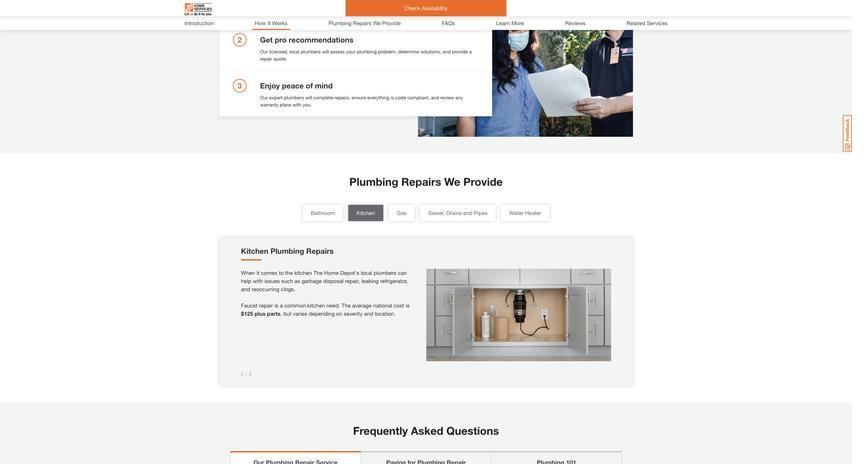 Task type: locate. For each thing, give the bounding box(es) containing it.
the right out
[[446, 3, 452, 8]]

800-
[[388, 3, 398, 8]]

is up parts
[[275, 302, 279, 309]]

1 vertical spatial repair
[[260, 56, 272, 61]]

our
[[260, 49, 268, 54], [260, 94, 268, 100]]

on
[[336, 311, 343, 317]]

with left the you.
[[293, 102, 302, 107]]

0 vertical spatial with
[[293, 102, 302, 107]]

plumbers inside our expert plumbers will complete repairs, ensure everything is code compliant, and review any warranty plans with you.
[[284, 94, 304, 100]]

plumbing repairs we provide down by
[[329, 20, 401, 26]]

will
[[322, 49, 329, 54], [306, 94, 312, 100]]

0 horizontal spatial we
[[373, 20, 381, 26]]

related
[[627, 20, 646, 26]]

sewer, drains and pipes button
[[421, 205, 496, 221]]

provide up pipes
[[464, 175, 503, 188]]

when
[[241, 270, 255, 276]]

services
[[343, 3, 361, 8]]

feedback link image
[[844, 115, 853, 152]]

0 horizontal spatial plumbing
[[309, 3, 328, 8]]

repair left quote.
[[260, 56, 272, 61]]

0 horizontal spatial with
[[253, 278, 263, 284]]

a up ,
[[280, 302, 283, 309]]

0 vertical spatial a
[[470, 49, 472, 54]]

provide down 800-
[[383, 20, 401, 26]]

quote.
[[274, 56, 287, 61]]

and left review
[[431, 94, 440, 100]]

local up leaking
[[361, 270, 373, 276]]

1 horizontal spatial local
[[361, 270, 373, 276]]

1 vertical spatial plumbing
[[357, 49, 377, 54]]

everything
[[368, 94, 390, 100]]

it
[[257, 270, 260, 276]]

such
[[282, 278, 293, 284]]

kitchen inside faucet repair is a common kitchen need. the average national cost is $125 plus parts , but varies depending on severity and location.
[[308, 302, 325, 309]]

3337
[[408, 3, 418, 8]]

expert
[[269, 94, 283, 100]]

2 vertical spatial plumbers
[[374, 270, 397, 276]]

plumbers
[[301, 49, 321, 54], [284, 94, 304, 100], [374, 270, 397, 276]]

and down help
[[241, 286, 250, 292]]

2 vertical spatial repairs
[[307, 247, 334, 256]]

and down average
[[364, 311, 374, 317]]

1 horizontal spatial kitchen
[[357, 210, 375, 216]]

assess
[[330, 49, 345, 54]]

location.
[[375, 311, 396, 317]]

0 vertical spatial 2
[[238, 35, 242, 44]]

warranty
[[260, 102, 279, 107]]

0 horizontal spatial will
[[306, 94, 312, 100]]

a right "provide"
[[470, 49, 472, 54]]

our inside our expert plumbers will complete repairs, ensure everything is code compliant, and review any warranty plans with you.
[[260, 94, 268, 100]]

a kitchen garbage disposal. image
[[426, 269, 612, 362]]

0 vertical spatial will
[[322, 49, 329, 54]]

faqs
[[442, 20, 456, 26]]

1 vertical spatial 2
[[241, 370, 244, 377]]

1 vertical spatial the
[[285, 270, 293, 276]]

refrigerator,
[[381, 278, 408, 284]]

learn
[[497, 20, 510, 26]]

1 vertical spatial with
[[253, 278, 263, 284]]

a inside our licensed, local plumbers will assess your plumbing problem, determine solutions, and provide a repair quote.
[[470, 49, 472, 54]]

plumbers down 'get pro recommendations'
[[301, 49, 321, 54]]

ensure
[[352, 94, 366, 100]]

the up garbage on the bottom left of page
[[314, 270, 323, 276]]

the inside "when it comes to the kitchen the home depot's local plumbers can help with issues such as garbage disposal repair, leaking refrigerator, and reoccurring clogs."
[[285, 270, 293, 276]]

our up the "warranty"
[[260, 94, 268, 100]]

0 vertical spatial we
[[373, 20, 381, 26]]

plumbing right need
[[309, 3, 328, 8]]

repair up plus
[[259, 302, 273, 309]]

water heater
[[510, 210, 542, 216]]

1 vertical spatial the
[[342, 302, 351, 309]]

it
[[268, 20, 271, 26]]

$125
[[241, 311, 253, 317]]

we up drains
[[445, 175, 461, 188]]

3
[[238, 81, 242, 90]]

1 vertical spatial provide
[[464, 175, 503, 188]]

0 vertical spatial kitchen
[[295, 270, 312, 276]]

0 vertical spatial local
[[290, 49, 300, 54]]

is left code
[[391, 94, 394, 100]]

will up the you.
[[306, 94, 312, 100]]

2 left /
[[241, 370, 244, 377]]

0 horizontal spatial kitchen
[[241, 247, 269, 256]]

1 vertical spatial plumbers
[[284, 94, 304, 100]]

kitchen
[[295, 270, 312, 276], [308, 302, 325, 309]]

plumbing repairs we provide
[[329, 20, 401, 26], [350, 175, 503, 188]]

and inside "when it comes to the kitchen the home depot's local plumbers can help with issues such as garbage disposal repair, leaking refrigerator, and reoccurring clogs."
[[241, 286, 250, 292]]

the inside "when it comes to the kitchen the home depot's local plumbers can help with issues such as garbage disposal repair, leaking refrigerator, and reoccurring clogs."
[[314, 270, 323, 276]]

plumbers inside "when it comes to the kitchen the home depot's local plumbers can help with issues such as garbage disposal repair, leaking refrigerator, and reoccurring clogs."
[[374, 270, 397, 276]]

is
[[391, 94, 394, 100], [275, 302, 279, 309], [406, 302, 410, 309]]

and inside our expert plumbers will complete repairs, ensure everything is code compliant, and review any warranty plans with you.
[[431, 94, 440, 100]]

plumbing right the your
[[357, 49, 377, 54]]

and inside our licensed, local plumbers will assess your plumbing problem, determine solutions, and provide a repair quote.
[[443, 49, 451, 54]]

0 vertical spatial kitchen
[[357, 210, 375, 216]]

1 vertical spatial our
[[260, 94, 268, 100]]

0 vertical spatial plumbing
[[309, 3, 328, 8]]

will left assess
[[322, 49, 329, 54]]

review
[[441, 94, 455, 100]]

2 our from the top
[[260, 94, 268, 100]]

0 horizontal spatial the
[[314, 270, 323, 276]]

1 horizontal spatial a
[[470, 49, 472, 54]]

0 vertical spatial our
[[260, 49, 268, 54]]

asked
[[411, 425, 444, 438]]

do it for you logo image
[[185, 0, 212, 19]]

need.
[[327, 302, 340, 309]]

kitchen up as
[[295, 270, 312, 276]]

code
[[396, 94, 407, 100]]

is inside our expert plumbers will complete repairs, ensure everything is code compliant, and review any warranty plans with you.
[[391, 94, 394, 100]]

1 our from the top
[[260, 49, 268, 54]]

will inside our expert plumbers will complete repairs, ensure everything is code compliant, and review any warranty plans with you.
[[306, 94, 312, 100]]

local right licensed,
[[290, 49, 300, 54]]

our licensed, local plumbers will assess your plumbing problem, determine solutions, and provide a repair quote.
[[260, 49, 472, 61]]

with down it
[[253, 278, 263, 284]]

our down get
[[260, 49, 268, 54]]

related services
[[627, 20, 668, 26]]

can
[[398, 270, 407, 276]]

0 vertical spatial plumbing
[[329, 20, 352, 26]]

1 horizontal spatial will
[[322, 49, 329, 54]]

reviews
[[566, 20, 586, 26]]

check availability
[[405, 5, 448, 11]]

repairs,
[[335, 94, 351, 100]]

and inside button
[[464, 210, 473, 216]]

clogs.
[[281, 286, 296, 292]]

0 vertical spatial provide
[[383, 20, 401, 26]]

plus
[[255, 311, 266, 317]]

plumbing up to
[[271, 247, 304, 256]]

the up on
[[342, 302, 351, 309]]

provide
[[383, 20, 401, 26], [464, 175, 503, 188]]

plumbing down services
[[329, 20, 352, 26]]

1 vertical spatial we
[[445, 175, 461, 188]]

plumbing
[[309, 3, 328, 8], [357, 49, 377, 54]]

0 horizontal spatial a
[[280, 302, 283, 309]]

0 horizontal spatial the
[[285, 270, 293, 276]]

1 vertical spatial repairs
[[402, 175, 442, 188]]

1 vertical spatial kitchen
[[241, 247, 269, 256]]

1 vertical spatial will
[[306, 94, 312, 100]]

1 horizontal spatial is
[[391, 94, 394, 100]]

1 horizontal spatial repairs
[[353, 20, 372, 26]]

plumbing up kitchen button
[[350, 175, 399, 188]]

plumbing repairs we provide up sewer, in the right of the page
[[350, 175, 503, 188]]

complete
[[314, 94, 334, 100]]

1 horizontal spatial the
[[342, 302, 351, 309]]

0 vertical spatial repairs
[[353, 20, 372, 26]]

heater
[[526, 210, 542, 216]]

frequently asked questions
[[353, 425, 499, 438]]

with inside "when it comes to the kitchen the home depot's local plumbers can help with issues such as garbage disposal repair, leaking refrigerator, and reoccurring clogs."
[[253, 278, 263, 284]]

know
[[275, 3, 286, 8]]

2 left get
[[238, 35, 242, 44]]

0 vertical spatial the
[[446, 3, 452, 8]]

comes
[[261, 270, 278, 276]]

repair left services
[[330, 3, 342, 8]]

our inside our licensed, local plumbers will assess your plumbing problem, determine solutions, and provide a repair quote.
[[260, 49, 268, 54]]

compliant,
[[408, 94, 430, 100]]

mind
[[315, 81, 333, 90]]

plans
[[280, 102, 292, 107]]

a inside faucet repair is a common kitchen need. the average national cost is $125 plus parts , but varies depending on severity and location.
[[280, 302, 283, 309]]

0 horizontal spatial is
[[275, 302, 279, 309]]

we down calling
[[373, 20, 381, 26]]

0 vertical spatial the
[[314, 270, 323, 276]]

will inside our licensed, local plumbers will assess your plumbing problem, determine solutions, and provide a repair quote.
[[322, 49, 329, 54]]

0 horizontal spatial local
[[290, 49, 300, 54]]

plumbers up refrigerator,
[[374, 270, 397, 276]]

introduction
[[185, 20, 214, 26]]

kitchen for varies
[[308, 302, 325, 309]]

1 horizontal spatial with
[[293, 102, 302, 107]]

bathroom button
[[303, 205, 343, 221]]

kitchen inside "when it comes to the kitchen the home depot's local plumbers can help with issues such as garbage disposal repair, leaking refrigerator, and reoccurring clogs."
[[295, 270, 312, 276]]

the right to
[[285, 270, 293, 276]]

cost
[[394, 302, 405, 309]]

plumbing
[[329, 20, 352, 26], [350, 175, 399, 188], [271, 247, 304, 256]]

and left "provide"
[[443, 49, 451, 54]]

1 vertical spatial a
[[280, 302, 283, 309]]

1 horizontal spatial plumbing
[[357, 49, 377, 54]]

2 vertical spatial repair
[[259, 302, 273, 309]]

national
[[373, 302, 393, 309]]

is right cost
[[406, 302, 410, 309]]

kitchen inside button
[[357, 210, 375, 216]]

kitchen up the depending
[[308, 302, 325, 309]]

let
[[260, 3, 267, 8]]

2 horizontal spatial is
[[406, 302, 410, 309]]

but
[[284, 311, 292, 317]]

works
[[272, 20, 288, 26]]

enjoy
[[260, 81, 280, 90]]

a
[[470, 49, 472, 54], [280, 302, 283, 309]]

water
[[510, 210, 524, 216]]

our for get pro recommendations
[[260, 49, 268, 54]]

get
[[260, 35, 273, 44]]

common
[[285, 302, 306, 309]]

your
[[346, 49, 356, 54]]

learn more
[[497, 20, 525, 26]]

faucet
[[241, 302, 258, 309]]

1 vertical spatial kitchen
[[308, 302, 325, 309]]

1 vertical spatial local
[[361, 270, 373, 276]]

0 vertical spatial plumbers
[[301, 49, 321, 54]]

licensed,
[[269, 49, 288, 54]]

calling
[[368, 3, 382, 8]]

plumbers up plans
[[284, 94, 304, 100]]

let us know you need plumbing repair services by calling 1-800-466-3337 or filling out the form
[[260, 3, 464, 8]]

2
[[238, 35, 242, 44], [241, 370, 244, 377]]

1 horizontal spatial we
[[445, 175, 461, 188]]

and left pipes
[[464, 210, 473, 216]]



Task type: describe. For each thing, give the bounding box(es) containing it.
kitchen button
[[349, 205, 384, 221]]

repair,
[[345, 278, 360, 284]]

get pro recommendations
[[260, 35, 354, 44]]

varies
[[293, 311, 308, 317]]

pro
[[275, 35, 287, 44]]

our for enjoy peace of mind
[[260, 94, 268, 100]]

you
[[287, 3, 295, 8]]

or
[[419, 3, 424, 8]]

2 for 2
[[238, 35, 242, 44]]

2 vertical spatial plumbing
[[271, 247, 304, 256]]

local inside "when it comes to the kitchen the home depot's local plumbers can help with issues such as garbage disposal repair, leaking refrigerator, and reoccurring clogs."
[[361, 270, 373, 276]]

gas
[[397, 210, 407, 216]]

1 horizontal spatial provide
[[464, 175, 503, 188]]

plumbers inside our licensed, local plumbers will assess your plumbing problem, determine solutions, and provide a repair quote.
[[301, 49, 321, 54]]

out
[[438, 3, 444, 8]]

0 horizontal spatial repairs
[[307, 247, 334, 256]]

services
[[647, 20, 668, 26]]

peace
[[282, 81, 304, 90]]

1 vertical spatial plumbing repairs we provide
[[350, 175, 503, 188]]

help
[[241, 278, 252, 284]]

how it works
[[255, 20, 288, 26]]

gas button
[[389, 205, 415, 221]]

kitchen for kitchen
[[357, 210, 375, 216]]

form
[[454, 3, 464, 8]]

leaking
[[362, 278, 379, 284]]

as
[[295, 278, 300, 284]]

5
[[249, 370, 252, 377]]

2 / 5
[[241, 370, 252, 377]]

availability
[[422, 5, 448, 11]]

2 horizontal spatial repairs
[[402, 175, 442, 188]]

0 horizontal spatial provide
[[383, 20, 401, 26]]

issues
[[265, 278, 280, 284]]

bathroom
[[311, 210, 335, 216]]

plumbing inside our licensed, local plumbers will assess your plumbing problem, determine solutions, and provide a repair quote.
[[357, 49, 377, 54]]

local inside our licensed, local plumbers will assess your plumbing problem, determine solutions, and provide a repair quote.
[[290, 49, 300, 54]]

problem,
[[378, 49, 397, 54]]

any
[[456, 94, 463, 100]]

questions
[[447, 425, 499, 438]]

/
[[246, 370, 248, 377]]

you.
[[303, 102, 312, 107]]

determine
[[399, 49, 420, 54]]

reoccurring
[[252, 286, 280, 292]]

the inside faucet repair is a common kitchen need. the average national cost is $125 plus parts , but varies depending on severity and location.
[[342, 302, 351, 309]]

with inside our expert plumbers will complete repairs, ensure everything is code compliant, and review any warranty plans with you.
[[293, 102, 302, 107]]

of
[[306, 81, 313, 90]]

sewer,
[[429, 210, 445, 216]]

kitchen for garbage
[[295, 270, 312, 276]]

depending
[[309, 311, 335, 317]]

0 vertical spatial repair
[[330, 3, 342, 8]]

severity
[[344, 311, 363, 317]]

when it comes to the kitchen the home depot's local plumbers can help with issues such as garbage disposal repair, leaking refrigerator, and reoccurring clogs.
[[241, 270, 408, 292]]

check
[[405, 5, 421, 11]]

need
[[297, 3, 307, 8]]

1 horizontal spatial the
[[446, 3, 452, 8]]

drains
[[447, 210, 462, 216]]

0 vertical spatial plumbing repairs we provide
[[329, 20, 401, 26]]

sewer, drains and pipes
[[429, 210, 488, 216]]

depot's
[[341, 270, 360, 276]]

water heater button
[[502, 205, 550, 221]]

average
[[353, 302, 372, 309]]

466-
[[398, 3, 408, 8]]

repair inside our licensed, local plumbers will assess your plumbing problem, determine solutions, and provide a repair quote.
[[260, 56, 272, 61]]

2 for 2 / 5
[[241, 370, 244, 377]]

enjoy peace of mind
[[260, 81, 333, 90]]

home
[[324, 270, 339, 276]]

parts
[[267, 311, 281, 317]]

recommendations
[[289, 35, 354, 44]]

filling
[[425, 3, 436, 8]]

our expert plumbers will complete repairs, ensure everything is code compliant, and review any warranty plans with you.
[[260, 94, 463, 107]]

kitchen for kitchen plumbing repairs
[[241, 247, 269, 256]]

garbage
[[302, 278, 322, 284]]

1 vertical spatial plumbing
[[350, 175, 399, 188]]

check availability button
[[346, 0, 507, 16]]

the form link
[[446, 3, 464, 8]]

kitchen plumbing repairs
[[241, 247, 334, 256]]

disposal
[[324, 278, 344, 284]]

frequently
[[353, 425, 408, 438]]

to
[[279, 270, 284, 276]]

and inside faucet repair is a common kitchen need. the average national cost is $125 plus parts , but varies depending on severity and location.
[[364, 311, 374, 317]]

more
[[512, 20, 525, 26]]

repair inside faucet repair is a common kitchen need. the average national cost is $125 plus parts , but varies depending on severity and location.
[[259, 302, 273, 309]]



Task type: vqa. For each thing, say whether or not it's contained in the screenshot.
"3"
yes



